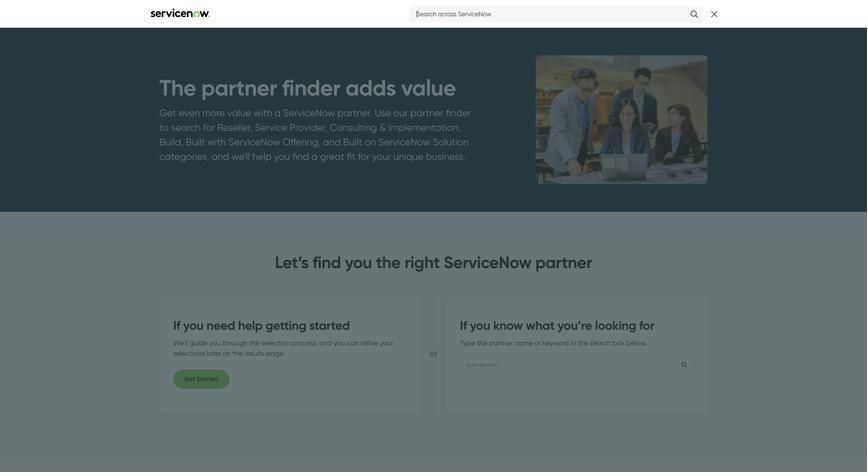 Task type: describe. For each thing, give the bounding box(es) containing it.
Search across ServiceNow text field
[[410, 6, 703, 22]]



Task type: vqa. For each thing, say whether or not it's contained in the screenshot.
team to the left
no



Task type: locate. For each thing, give the bounding box(es) containing it.
servicenow image
[[150, 8, 210, 17]]



